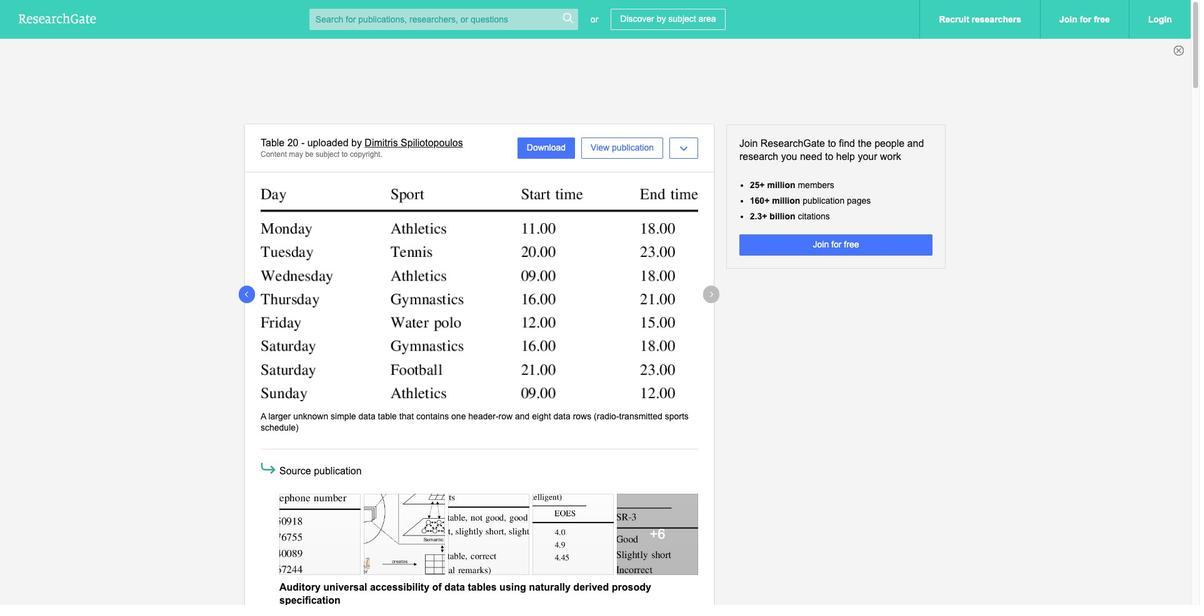 Task type: locate. For each thing, give the bounding box(es) containing it.
recruit researchers link
[[920, 0, 1041, 39]]

1 size m image from the left
[[482, 535, 497, 550]]

0 horizontal spatial subject
[[316, 150, 340, 159]]

publication right the source
[[314, 466, 362, 477]]

derived
[[574, 582, 609, 593]]

1 vertical spatial free
[[845, 240, 860, 250]]

download
[[527, 143, 566, 153]]

download link
[[518, 138, 575, 159]]

Search for publications, researchers, or questions field
[[310, 9, 578, 30]]

1 horizontal spatial by
[[657, 14, 666, 24]]

publication right view
[[612, 143, 654, 153]]

publication inside the 25+ million members 160+ million publication pages 2.3+ billion citations
[[803, 196, 845, 206]]

free down pages
[[845, 240, 860, 250]]

subject inside table 20 - uploaded by dimitris spiliotopoulos content may be subject to copyright.
[[316, 150, 340, 159]]

0 horizontal spatial for
[[832, 240, 842, 250]]

a larger unknown simple data table that contains one header-row and eight data rows (radio-transmitted sports schedule)
[[261, 411, 689, 433]]

0 vertical spatial for
[[1081, 14, 1092, 24]]

data left rows
[[554, 411, 571, 421]]

specification
[[280, 595, 341, 605]]

tables
[[468, 582, 497, 593]]

and right row
[[515, 411, 530, 421]]

for
[[1081, 14, 1092, 24], [832, 240, 842, 250]]

view publication
[[591, 143, 654, 153]]

source
[[280, 466, 311, 477]]

publication down members
[[803, 196, 845, 206]]

size m image
[[259, 459, 278, 478], [313, 535, 328, 550], [397, 535, 412, 550], [566, 535, 581, 550]]

recruit researchers
[[940, 14, 1022, 24]]

million up billion
[[773, 196, 801, 206]]

2 horizontal spatial publication
[[803, 196, 845, 206]]

0 vertical spatial free
[[1095, 14, 1111, 24]]

size m image inside +6 link
[[650, 535, 665, 550]]

to down uploaded at left
[[342, 150, 348, 159]]

and right people
[[908, 138, 925, 149]]

1 vertical spatial subject
[[316, 150, 340, 159]]

and
[[908, 138, 925, 149], [515, 411, 530, 421]]

to left find
[[828, 138, 837, 149]]

size s image
[[562, 12, 575, 24]]

transmitted
[[620, 411, 663, 421]]

join for free
[[1060, 14, 1111, 24], [813, 240, 860, 250]]

1 horizontal spatial publication
[[612, 143, 654, 153]]

1 horizontal spatial for
[[1081, 14, 1092, 24]]

view publication link
[[582, 138, 664, 159]]

0 horizontal spatial join
[[740, 138, 758, 149]]

1 vertical spatial join
[[740, 138, 758, 149]]

auditory universal accessibility of data tables using naturally derived prosody specification link
[[280, 582, 652, 605]]

1 vertical spatial and
[[515, 411, 530, 421]]

by up copyright.
[[352, 138, 362, 148]]

data right of
[[445, 582, 465, 593]]

publication
[[612, 143, 654, 153], [803, 196, 845, 206], [314, 466, 362, 477]]

join researchgate to find the people and research you need to help your work
[[740, 138, 925, 162]]

0 horizontal spatial join for free link
[[740, 235, 933, 256]]

1 horizontal spatial size m image
[[650, 535, 665, 550]]

table
[[261, 138, 285, 148]]

uploaded
[[308, 138, 349, 148]]

160+
[[750, 196, 770, 206]]

million right the 25+ at the top right of the page
[[768, 180, 796, 190]]

free left login link
[[1095, 14, 1111, 24]]

spiliotopoulos
[[401, 138, 463, 148]]

accessibility
[[370, 582, 430, 593]]

a
[[261, 411, 266, 421]]

and inside join researchgate to find the people and research you need to help your work
[[908, 138, 925, 149]]

by
[[657, 14, 666, 24], [352, 138, 362, 148]]

0 horizontal spatial data
[[359, 411, 376, 421]]

login link
[[1130, 0, 1192, 39]]

data for that
[[359, 411, 376, 421]]

0 horizontal spatial join for free
[[813, 240, 860, 250]]

0 horizontal spatial publication
[[314, 466, 362, 477]]

subject left 'area'
[[669, 14, 697, 24]]

data
[[359, 411, 376, 421], [554, 411, 571, 421], [445, 582, 465, 593]]

million
[[768, 180, 796, 190], [773, 196, 801, 206]]

2 size m image from the left
[[650, 535, 665, 550]]

the
[[858, 138, 872, 149]]

size m image up tables
[[482, 535, 497, 550]]

0 horizontal spatial by
[[352, 138, 362, 148]]

may
[[289, 150, 303, 159]]

researchgate
[[761, 138, 826, 149]]

1 horizontal spatial join
[[813, 240, 830, 250]]

researchgate logo image
[[19, 13, 96, 24]]

1 vertical spatial join for free
[[813, 240, 860, 250]]

join
[[1060, 14, 1078, 24], [740, 138, 758, 149], [813, 240, 830, 250]]

0 vertical spatial join for free link
[[1041, 0, 1130, 39]]

2 horizontal spatial data
[[554, 411, 571, 421]]

0 horizontal spatial free
[[845, 240, 860, 250]]

1 horizontal spatial subject
[[669, 14, 697, 24]]

1 horizontal spatial and
[[908, 138, 925, 149]]

2 vertical spatial publication
[[314, 466, 362, 477]]

data left table
[[359, 411, 376, 421]]

join for free inside +6 main content
[[813, 240, 860, 250]]

schedule)
[[261, 423, 299, 433]]

using
[[500, 582, 527, 593]]

1 vertical spatial for
[[832, 240, 842, 250]]

you
[[782, 151, 798, 162]]

free
[[1095, 14, 1111, 24], [845, 240, 860, 250]]

to
[[828, 138, 837, 149], [342, 150, 348, 159], [826, 151, 834, 162]]

subject down uploaded at left
[[316, 150, 340, 159]]

1 vertical spatial join for free link
[[740, 235, 933, 256]]

join for free link
[[1041, 0, 1130, 39], [740, 235, 933, 256]]

publication for view publication
[[612, 143, 654, 153]]

size m image up prosody
[[650, 535, 665, 550]]

0 vertical spatial join for free
[[1060, 14, 1111, 24]]

1 horizontal spatial data
[[445, 582, 465, 593]]

25+
[[750, 180, 765, 190]]

0 vertical spatial publication
[[612, 143, 654, 153]]

0 vertical spatial by
[[657, 14, 666, 24]]

0 vertical spatial and
[[908, 138, 925, 149]]

25+ million members 160+ million publication pages 2.3+ billion citations
[[750, 180, 871, 221]]

data inside the auditory universal accessibility of data tables using naturally derived prosody specification
[[445, 582, 465, 593]]

0 horizontal spatial and
[[515, 411, 530, 421]]

eight
[[532, 411, 551, 421]]

1 vertical spatial by
[[352, 138, 362, 148]]

size m image
[[482, 535, 497, 550], [650, 535, 665, 550]]

by right the discover
[[657, 14, 666, 24]]

2 horizontal spatial join
[[1060, 14, 1078, 24]]

1 vertical spatial publication
[[803, 196, 845, 206]]

+6 link
[[617, 494, 699, 575]]

1 horizontal spatial free
[[1095, 14, 1111, 24]]

0 vertical spatial subject
[[669, 14, 697, 24]]

subject
[[669, 14, 697, 24], [316, 150, 340, 159]]

0 horizontal spatial size m image
[[482, 535, 497, 550]]



Task type: vqa. For each thing, say whether or not it's contained in the screenshot.
the unknown
yes



Task type: describe. For each thing, give the bounding box(es) containing it.
people
[[875, 138, 905, 149]]

source publication
[[280, 466, 362, 477]]

row
[[499, 411, 513, 421]]

login
[[1149, 14, 1173, 24]]

your
[[858, 151, 878, 162]]

sports
[[665, 411, 689, 421]]

discover
[[621, 14, 655, 24]]

view
[[591, 143, 610, 153]]

table 20 - uploaded by dimitris spiliotopoulos content may be subject to copyright.
[[261, 138, 463, 159]]

researchers
[[972, 14, 1022, 24]]

need
[[801, 151, 823, 162]]

+6
[[650, 526, 666, 542]]

1 horizontal spatial join for free link
[[1041, 0, 1130, 39]]

join inside join researchgate to find the people and research you need to help your work
[[740, 138, 758, 149]]

0 vertical spatial join
[[1060, 14, 1078, 24]]

2.3+
[[750, 211, 768, 221]]

billion
[[770, 211, 796, 221]]

size m image up accessibility
[[397, 535, 412, 550]]

size m image left the source
[[259, 459, 278, 478]]

one
[[452, 411, 466, 421]]

naturally
[[529, 582, 571, 593]]

simple
[[331, 411, 356, 421]]

to inside table 20 - uploaded by dimitris spiliotopoulos content may be subject to copyright.
[[342, 150, 348, 159]]

members
[[798, 180, 835, 190]]

publication for source publication
[[314, 466, 362, 477]]

-
[[301, 138, 305, 148]]

table
[[378, 411, 397, 421]]

discover by subject area
[[621, 14, 717, 24]]

area
[[699, 14, 717, 24]]

citations
[[798, 211, 830, 221]]

dimitris
[[365, 138, 398, 148]]

for inside +6 main content
[[832, 240, 842, 250]]

unknown
[[293, 411, 328, 421]]

data for using
[[445, 582, 465, 593]]

auditory
[[280, 582, 321, 593]]

a larger unknown simple data table that contains one header-row and eight data rows (radio-transmitted sports schedule) image
[[261, 189, 699, 401]]

that
[[400, 411, 414, 421]]

1 vertical spatial million
[[773, 196, 801, 206]]

rows
[[573, 411, 592, 421]]

copyright.
[[350, 150, 383, 159]]

prosody
[[612, 582, 652, 593]]

recruit
[[940, 14, 970, 24]]

or
[[591, 14, 599, 24]]

larger
[[269, 411, 291, 421]]

free inside +6 main content
[[845, 240, 860, 250]]

of
[[433, 582, 442, 593]]

size m image up derived
[[566, 535, 581, 550]]

auditory universal accessibility of data tables using naturally derived prosody specification
[[280, 582, 652, 605]]

help
[[837, 151, 856, 162]]

+6 main content
[[0, 124, 1192, 605]]

content
[[261, 150, 287, 159]]

header-
[[469, 411, 499, 421]]

discover by subject area link
[[611, 9, 726, 30]]

universal
[[324, 582, 367, 593]]

pages
[[848, 196, 871, 206]]

research
[[740, 151, 779, 162]]

and inside a larger unknown simple data table that contains one header-row and eight data rows (radio-transmitted sports schedule)
[[515, 411, 530, 421]]

be
[[305, 150, 314, 159]]

to left help
[[826, 151, 834, 162]]

2 vertical spatial join
[[813, 240, 830, 250]]

(radio-
[[594, 411, 620, 421]]

dimitris spiliotopoulos link
[[365, 138, 463, 148]]

size m image up auditory
[[313, 535, 328, 550]]

find
[[839, 138, 856, 149]]

work
[[881, 151, 902, 162]]

by inside discover by subject area link
[[657, 14, 666, 24]]

by inside table 20 - uploaded by dimitris spiliotopoulos content may be subject to copyright.
[[352, 138, 362, 148]]

20
[[288, 138, 299, 148]]

1 horizontal spatial join for free
[[1060, 14, 1111, 24]]

0 vertical spatial million
[[768, 180, 796, 190]]

contains
[[417, 411, 449, 421]]



